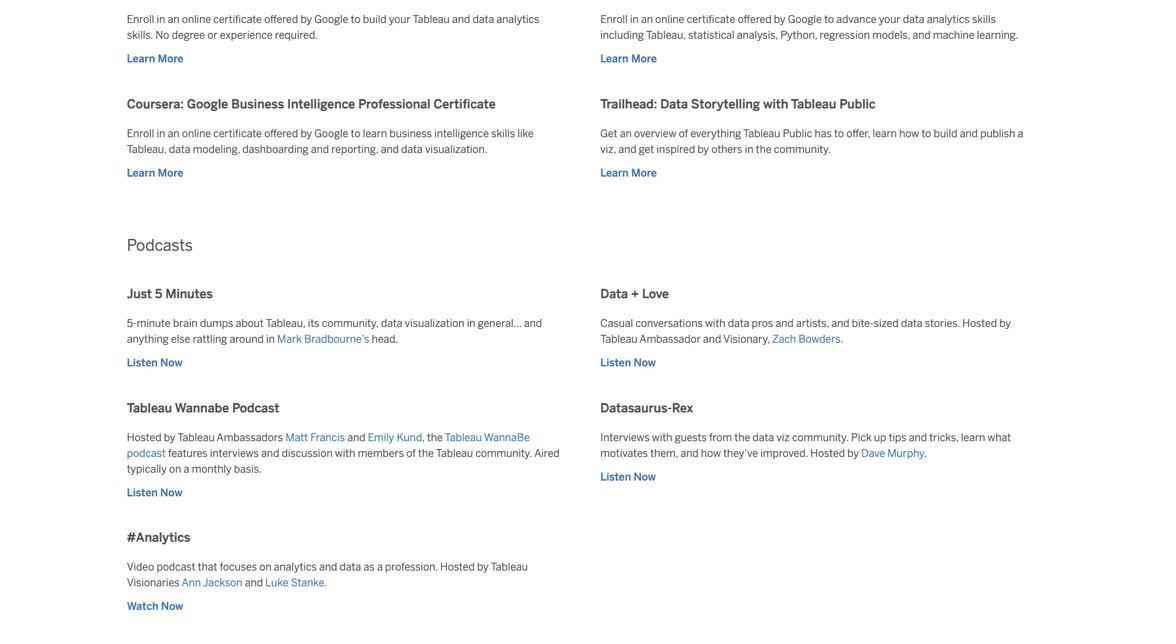 Task type: locate. For each thing, give the bounding box(es) containing it.
a
[[1018, 127, 1023, 140], [184, 463, 189, 476], [377, 562, 383, 574]]

how down from in the bottom right of the page
[[701, 448, 721, 460]]

0 vertical spatial public
[[839, 97, 876, 112]]

1 vertical spatial how
[[701, 448, 721, 460]]

skills
[[972, 13, 996, 26], [491, 127, 515, 140]]

1 vertical spatial community.
[[792, 432, 849, 444]]

with
[[763, 97, 788, 112], [705, 318, 725, 330], [652, 432, 672, 444], [335, 448, 355, 460]]

0 horizontal spatial how
[[701, 448, 721, 460]]

a right as on the left of page
[[377, 562, 383, 574]]

2 horizontal spatial analytics
[[927, 13, 970, 26]]

publish
[[980, 127, 1015, 140]]

in down coursera:
[[157, 127, 165, 140]]

how inside get an overview of everything tableau public has to offer, learn how to build and publish a viz, and get inspired by others in the community.
[[899, 127, 919, 140]]

listen down motivates
[[600, 471, 631, 484]]

the right others
[[756, 143, 772, 156]]

advance
[[836, 13, 877, 26]]

tableau, right including
[[646, 29, 686, 42]]

an inside enroll in an online certificate offered by google to learn business intelligence skills like tableau, data modeling, dashboarding and reporting, and data visualization.
[[168, 127, 180, 140]]

listen now link down motivates
[[600, 470, 656, 486]]

rattling
[[193, 333, 227, 346]]

everything
[[691, 127, 741, 140]]

an down coursera:
[[168, 127, 180, 140]]

love
[[642, 287, 669, 302]]

dave murphy .
[[861, 448, 927, 460]]

2 horizontal spatial a
[[1018, 127, 1023, 140]]

by inside "enroll in an online certificate offered by google to advance your data analytics skills including tableau, statistical analysis, python, regression models, and machine learning."
[[774, 13, 785, 26]]

in inside enroll in an online certificate offered by google to learn business intelligence skills like tableau, data modeling, dashboarding and reporting, and data visualization.
[[157, 127, 165, 140]]

pros
[[752, 318, 773, 330]]

around
[[230, 333, 264, 346]]

interviews
[[600, 432, 650, 444]]

online inside enroll in an online certificate offered by google to learn business intelligence skills like tableau, data modeling, dashboarding and reporting, and data visualization.
[[182, 127, 211, 140]]

and inside video podcast that focuses on analytics and data as a profession. hosted by tableau visionaries
[[319, 562, 337, 574]]

1 horizontal spatial tableau,
[[266, 318, 305, 330]]

in
[[157, 13, 165, 26], [630, 13, 639, 26], [157, 127, 165, 140], [745, 143, 754, 156], [467, 318, 475, 330], [266, 333, 275, 346]]

certificate inside "enroll in an online certificate offered by google to advance your data analytics skills including tableau, statistical analysis, python, regression models, and machine learning."
[[687, 13, 735, 26]]

watch now link
[[127, 600, 183, 615]]

discussion
[[282, 448, 333, 460]]

ann
[[182, 577, 201, 590]]

0 horizontal spatial tableau,
[[127, 143, 167, 156]]

2 vertical spatial tableau,
[[266, 318, 305, 330]]

zach
[[772, 333, 796, 346]]

bowders
[[799, 333, 841, 346]]

an up no
[[168, 13, 180, 26]]

1 vertical spatial of
[[406, 448, 416, 460]]

0 horizontal spatial skills
[[491, 127, 515, 140]]

offered for python,
[[738, 13, 772, 26]]

to
[[351, 13, 361, 26], [824, 13, 834, 26], [351, 127, 361, 140], [834, 127, 844, 140], [922, 127, 931, 140]]

to for learn
[[351, 127, 361, 140]]

python,
[[780, 29, 817, 42]]

in inside "enroll in an online certificate offered by google to advance your data analytics skills including tableau, statistical analysis, python, regression models, and machine learning."
[[630, 13, 639, 26]]

and inside the enroll in an online certificate offered by google to build your tableau and data analytics skills. no degree or experience required.
[[452, 13, 470, 26]]

0 vertical spatial a
[[1018, 127, 1023, 140]]

5-
[[127, 318, 137, 330]]

tableau inside features interviews and discussion with members of the tableau community. aired typically on a monthly basis.
[[436, 448, 473, 460]]

an right get on the top of page
[[620, 127, 632, 140]]

google
[[314, 13, 348, 26], [788, 13, 822, 26], [187, 97, 228, 112], [314, 127, 348, 140]]

of inside features interviews and discussion with members of the tableau community. aired typically on a monthly basis.
[[406, 448, 416, 460]]

1 vertical spatial public
[[783, 127, 812, 140]]

offered for or
[[264, 13, 298, 26]]

enroll up including
[[600, 13, 628, 26]]

learn more
[[127, 53, 183, 65], [600, 53, 657, 65], [127, 167, 183, 179], [600, 167, 657, 179]]

data up overview
[[660, 97, 688, 112]]

pick
[[851, 432, 872, 444]]

anything
[[127, 333, 169, 346]]

monthly
[[192, 463, 232, 476]]

0 horizontal spatial build
[[363, 13, 387, 26]]

by inside interviews with guests from the data viz community. pick up tips and tricks, learn what motivates them, and how they've improved. hosted by
[[847, 448, 859, 460]]

community. down wannabe
[[475, 448, 532, 460]]

google for analysis,
[[788, 13, 822, 26]]

0 vertical spatial data
[[660, 97, 688, 112]]

listen now for just
[[127, 357, 182, 370]]

google inside enroll in an online certificate offered by google to learn business intelligence skills like tableau, data modeling, dashboarding and reporting, and data visualization.
[[314, 127, 348, 140]]

1 vertical spatial a
[[184, 463, 189, 476]]

enroll inside "enroll in an online certificate offered by google to advance your data analytics skills including tableau, statistical analysis, python, regression models, and machine learning."
[[600, 13, 628, 26]]

now down them,
[[634, 471, 656, 484]]

enroll
[[127, 13, 154, 26], [600, 13, 628, 26], [127, 127, 154, 140]]

2 vertical spatial a
[[377, 562, 383, 574]]

by inside the enroll in an online certificate offered by google to build your tableau and data analytics skills. no degree or experience required.
[[301, 13, 312, 26]]

1 vertical spatial on
[[259, 562, 271, 574]]

public up 'offer,'
[[839, 97, 876, 112]]

bite-
[[852, 318, 874, 330]]

with down francis
[[335, 448, 355, 460]]

1 horizontal spatial skills
[[972, 13, 996, 26]]

0 vertical spatial of
[[679, 127, 688, 140]]

an for skills.
[[168, 13, 180, 26]]

business
[[231, 97, 284, 112]]

0 vertical spatial build
[[363, 13, 387, 26]]

online inside the enroll in an online certificate offered by google to build your tableau and data analytics skills. no degree or experience required.
[[182, 13, 211, 26]]

now for rex
[[634, 471, 656, 484]]

the right ,
[[427, 432, 443, 444]]

0 horizontal spatial learn
[[363, 127, 387, 140]]

skills up learning.
[[972, 13, 996, 26]]

the inside interviews with guests from the data viz community. pick up tips and tricks, learn what motivates them, and how they've improved. hosted by
[[735, 432, 750, 444]]

tableau, down coursera:
[[127, 143, 167, 156]]

that
[[198, 562, 217, 574]]

dave
[[861, 448, 885, 460]]

learn up reporting,
[[363, 127, 387, 140]]

luke stanke link
[[265, 577, 324, 590]]

0 horizontal spatial your
[[389, 13, 411, 26]]

with up visionary,
[[705, 318, 725, 330]]

1 horizontal spatial analytics
[[497, 13, 539, 26]]

1 horizontal spatial a
[[377, 562, 383, 574]]

hosted right improved.
[[810, 448, 845, 460]]

tableau
[[413, 13, 450, 26], [791, 97, 836, 112], [743, 127, 780, 140], [600, 333, 637, 346], [127, 401, 172, 416], [177, 432, 215, 444], [445, 432, 482, 444], [436, 448, 473, 460], [491, 562, 528, 574]]

community. down has
[[774, 143, 831, 156]]

an inside "enroll in an online certificate offered by google to advance your data analytics skills including tableau, statistical analysis, python, regression models, and machine learning."
[[641, 13, 653, 26]]

0 horizontal spatial public
[[783, 127, 812, 140]]

2 horizontal spatial tableau,
[[646, 29, 686, 42]]

0 horizontal spatial .
[[324, 577, 327, 590]]

0 vertical spatial .
[[841, 333, 843, 346]]

community. inside interviews with guests from the data viz community. pick up tips and tricks, learn what motivates them, and how they've improved. hosted by
[[792, 432, 849, 444]]

1 horizontal spatial on
[[259, 562, 271, 574]]

just 5 minutes
[[127, 287, 213, 302]]

offered up the 'dashboarding'
[[264, 127, 298, 140]]

visionary,
[[723, 333, 770, 346]]

enroll for enroll in an online certificate offered by google to learn business intelligence skills like tableau, data modeling, dashboarding and reporting, and data visualization.
[[127, 127, 154, 140]]

with inside interviews with guests from the data viz community. pick up tips and tricks, learn what motivates them, and how they've improved. hosted by
[[652, 432, 672, 444]]

community. right viz
[[792, 432, 849, 444]]

how right 'offer,'
[[899, 127, 919, 140]]

google up python,
[[788, 13, 822, 26]]

learning.
[[977, 29, 1018, 42]]

hosted right profession. at the left
[[440, 562, 475, 574]]

learn right 'offer,'
[[873, 127, 897, 140]]

now right the watch
[[161, 601, 183, 614]]

your
[[389, 13, 411, 26], [879, 13, 901, 26]]

1 vertical spatial .
[[924, 448, 927, 460]]

data inside video podcast that focuses on analytics and data as a profession. hosted by tableau visionaries
[[340, 562, 361, 574]]

1 your from the left
[[389, 13, 411, 26]]

listen now down casual
[[600, 357, 656, 370]]

certificate up modeling, in the left top of the page
[[213, 127, 262, 140]]

certificate up statistical
[[687, 13, 735, 26]]

regression
[[820, 29, 870, 42]]

community.
[[774, 143, 831, 156], [792, 432, 849, 444], [475, 448, 532, 460]]

statistical
[[688, 29, 735, 42]]

trailhead:
[[600, 97, 657, 112]]

google inside the enroll in an online certificate offered by google to build your tableau and data analytics skills. no degree or experience required.
[[314, 13, 348, 26]]

in up including
[[630, 13, 639, 26]]

aired
[[534, 448, 560, 460]]

the down ,
[[418, 448, 434, 460]]

visualization
[[405, 318, 464, 330]]

your inside "enroll in an online certificate offered by google to advance your data analytics skills including tableau, statistical analysis, python, regression models, and machine learning."
[[879, 13, 901, 26]]

how
[[899, 127, 919, 140], [701, 448, 721, 460]]

listen now link down the anything
[[127, 356, 182, 372]]

certificate up experience
[[213, 13, 262, 26]]

enroll inside the enroll in an online certificate offered by google to build your tableau and data analytics skills. no degree or experience required.
[[127, 13, 154, 26]]

0 vertical spatial podcast
[[127, 448, 166, 460]]

skills inside enroll in an online certificate offered by google to learn business intelligence skills like tableau, data modeling, dashboarding and reporting, and data visualization.
[[491, 127, 515, 140]]

with up them,
[[652, 432, 672, 444]]

improved.
[[760, 448, 808, 460]]

listen for data
[[600, 357, 631, 370]]

data left + at the top of the page
[[600, 287, 628, 302]]

has
[[815, 127, 832, 140]]

0 horizontal spatial on
[[169, 463, 181, 476]]

2 vertical spatial community.
[[475, 448, 532, 460]]

and inside features interviews and discussion with members of the tableau community. aired typically on a monthly basis.
[[261, 448, 279, 460]]

1 horizontal spatial how
[[899, 127, 919, 140]]

1 vertical spatial skills
[[491, 127, 515, 140]]

by
[[301, 13, 312, 26], [774, 13, 785, 26], [301, 127, 312, 140], [697, 143, 709, 156], [999, 318, 1011, 330], [164, 432, 175, 444], [847, 448, 859, 460], [477, 562, 489, 574]]

tableau inside the enroll in an online certificate offered by google to build your tableau and data analytics skills. no degree or experience required.
[[413, 13, 450, 26]]

offered inside "enroll in an online certificate offered by google to advance your data analytics skills including tableau, statistical analysis, python, regression models, and machine learning."
[[738, 13, 772, 26]]

listen now down motivates
[[600, 471, 656, 484]]

with inside features interviews and discussion with members of the tableau community. aired typically on a monthly basis.
[[335, 448, 355, 460]]

0 vertical spatial community.
[[774, 143, 831, 156]]

enroll down coursera:
[[127, 127, 154, 140]]

2 your from the left
[[879, 13, 901, 26]]

of up inspired on the right
[[679, 127, 688, 140]]

1 vertical spatial build
[[934, 127, 957, 140]]

matt francis link
[[285, 432, 345, 444]]

by inside enroll in an online certificate offered by google to learn business intelligence skills like tableau, data modeling, dashboarding and reporting, and data visualization.
[[301, 127, 312, 140]]

your inside the enroll in an online certificate offered by google to build your tableau and data analytics skills. no degree or experience required.
[[389, 13, 411, 26]]

listen now link for just
[[127, 356, 182, 372]]

1 horizontal spatial learn
[[873, 127, 897, 140]]

an up including
[[641, 13, 653, 26]]

trailhead: data storytelling with tableau public
[[600, 97, 876, 112]]

enroll for enroll in an online certificate offered by google to advance your data analytics skills including tableau, statistical analysis, python, regression models, and machine learning.
[[600, 13, 628, 26]]

analytics
[[497, 13, 539, 26], [927, 13, 970, 26], [274, 562, 317, 574]]

in left general…
[[467, 318, 475, 330]]

to inside "enroll in an online certificate offered by google to advance your data analytics skills including tableau, statistical analysis, python, regression models, and machine learning."
[[824, 13, 834, 26]]

now down typically
[[160, 487, 182, 499]]

now for +
[[634, 357, 656, 370]]

public left has
[[783, 127, 812, 140]]

tableau, up mark
[[266, 318, 305, 330]]

certificate inside enroll in an online certificate offered by google to learn business intelligence skills like tableau, data modeling, dashboarding and reporting, and data visualization.
[[213, 127, 262, 140]]

2 vertical spatial .
[[324, 577, 327, 590]]

in up no
[[157, 13, 165, 26]]

analytics inside the enroll in an online certificate offered by google to build your tableau and data analytics skills. no degree or experience required.
[[497, 13, 539, 26]]

hosted by tableau ambassadors matt francis and emily kund , the
[[127, 432, 445, 444]]

data inside interviews with guests from the data viz community. pick up tips and tricks, learn what motivates them, and how they've improved. hosted by
[[753, 432, 774, 444]]

0 vertical spatial on
[[169, 463, 181, 476]]

1 horizontal spatial your
[[879, 13, 901, 26]]

enroll up skills.
[[127, 13, 154, 26]]

google up reporting,
[[314, 127, 348, 140]]

learn
[[363, 127, 387, 140], [873, 127, 897, 140], [961, 432, 985, 444]]

hosted inside video podcast that focuses on analytics and data as a profession. hosted by tableau visionaries
[[440, 562, 475, 574]]

public
[[839, 97, 876, 112], [783, 127, 812, 140]]

the up they've
[[735, 432, 750, 444]]

1 horizontal spatial build
[[934, 127, 957, 140]]

on down features
[[169, 463, 181, 476]]

listen now for tableau
[[127, 487, 182, 499]]

on up ann jackson and luke stanke .
[[259, 562, 271, 574]]

offered
[[264, 13, 298, 26], [738, 13, 772, 26], [264, 127, 298, 140]]

analytics inside "enroll in an online certificate offered by google to advance your data analytics skills including tableau, statistical analysis, python, regression models, and machine learning."
[[927, 13, 970, 26]]

your for tableau
[[389, 13, 411, 26]]

now
[[160, 357, 182, 370], [634, 357, 656, 370], [634, 471, 656, 484], [160, 487, 182, 499], [161, 601, 183, 614]]

0 horizontal spatial a
[[184, 463, 189, 476]]

an for data
[[168, 127, 180, 140]]

get an overview of everything tableau public has to offer, learn how to build and publish a viz, and get inspired by others in the community.
[[600, 127, 1023, 156]]

online
[[182, 13, 211, 26], [655, 13, 684, 26], [182, 127, 211, 140]]

skills left "like"
[[491, 127, 515, 140]]

certificate inside the enroll in an online certificate offered by google to build your tableau and data analytics skills. no degree or experience required.
[[213, 13, 262, 26]]

they've
[[723, 448, 758, 460]]

google up required.
[[314, 13, 348, 26]]

on inside video podcast that focuses on analytics and data as a profession. hosted by tableau visionaries
[[259, 562, 271, 574]]

1 vertical spatial tableau,
[[127, 143, 167, 156]]

brain
[[173, 318, 198, 330]]

in right others
[[745, 143, 754, 156]]

to inside enroll in an online certificate offered by google to learn business intelligence skills like tableau, data modeling, dashboarding and reporting, and data visualization.
[[351, 127, 361, 140]]

now for 5
[[160, 357, 182, 370]]

listen now link down casual
[[600, 356, 656, 372]]

1 horizontal spatial .
[[841, 333, 843, 346]]

of down kund
[[406, 448, 416, 460]]

google for dashboarding
[[314, 127, 348, 140]]

1 horizontal spatial data
[[660, 97, 688, 112]]

offered up analysis, at the top right
[[738, 13, 772, 26]]

offered inside the enroll in an online certificate offered by google to build your tableau and data analytics skills. no degree or experience required.
[[264, 13, 298, 26]]

#analytics
[[127, 531, 190, 546]]

1 vertical spatial data
[[600, 287, 628, 302]]

offered for and
[[264, 127, 298, 140]]

0 horizontal spatial analytics
[[274, 562, 317, 574]]

listen now down typically
[[127, 487, 182, 499]]

just
[[127, 287, 152, 302]]

to inside the enroll in an online certificate offered by google to build your tableau and data analytics skills. no degree or experience required.
[[351, 13, 361, 26]]

and inside "enroll in an online certificate offered by google to advance your data analytics skills including tableau, statistical analysis, python, regression models, and machine learning."
[[913, 29, 931, 42]]

google inside "enroll in an online certificate offered by google to advance your data analytics skills including tableau, statistical analysis, python, regression models, and machine learning."
[[788, 13, 822, 26]]

podcast inside tableau wannabe podcast
[[127, 448, 166, 460]]

2 horizontal spatial learn
[[961, 432, 985, 444]]

business
[[390, 127, 432, 140]]

data
[[473, 13, 494, 26], [903, 13, 925, 26], [169, 143, 190, 156], [401, 143, 423, 156], [381, 318, 402, 330], [728, 318, 749, 330], [901, 318, 923, 330], [753, 432, 774, 444], [340, 562, 361, 574]]

listen down the anything
[[127, 357, 158, 370]]

minutes
[[165, 287, 213, 302]]

0 vertical spatial how
[[899, 127, 919, 140]]

skills.
[[127, 29, 153, 42]]

hosted inside interviews with guests from the data viz community. pick up tips and tricks, learn what motivates them, and how they've improved. hosted by
[[810, 448, 845, 460]]

listen down typically
[[127, 487, 158, 499]]

now down else
[[160, 357, 182, 370]]

by inside get an overview of everything tableau public has to offer, learn how to build and publish a viz, and get inspired by others in the community.
[[697, 143, 709, 156]]

listen down casual
[[600, 357, 631, 370]]

0 horizontal spatial of
[[406, 448, 416, 460]]

hosted right stories.
[[962, 318, 997, 330]]

an inside the enroll in an online certificate offered by google to build your tableau and data analytics skills. no degree or experience required.
[[168, 13, 180, 26]]

podcast up typically
[[127, 448, 166, 460]]

intelligence
[[434, 127, 489, 140]]

listen now link down typically
[[127, 486, 182, 501]]

now down ambassador
[[634, 357, 656, 370]]

tableau, inside 5-minute brain dumps about tableau, its community, data visualization in general… and anything else rattling around in
[[266, 318, 305, 330]]

listen for just
[[127, 357, 158, 370]]

build inside get an overview of everything tableau public has to offer, learn how to build and publish a viz, and get inspired by others in the community.
[[934, 127, 957, 140]]

minute
[[137, 318, 171, 330]]

certificate for analysis,
[[687, 13, 735, 26]]

build
[[363, 13, 387, 26], [934, 127, 957, 140]]

enroll inside enroll in an online certificate offered by google to learn business intelligence skills like tableau, data modeling, dashboarding and reporting, and data visualization.
[[127, 127, 154, 140]]

2 horizontal spatial .
[[924, 448, 927, 460]]

enroll for enroll in an online certificate offered by google to build your tableau and data analytics skills. no degree or experience required.
[[127, 13, 154, 26]]

1 horizontal spatial of
[[679, 127, 688, 140]]

offered up required.
[[264, 13, 298, 26]]

the inside features interviews and discussion with members of the tableau community. aired typically on a monthly basis.
[[418, 448, 434, 460]]

ann jackson link
[[182, 577, 242, 590]]

a down features
[[184, 463, 189, 476]]

members
[[358, 448, 404, 460]]

0 vertical spatial skills
[[972, 13, 996, 26]]

podcast up ann
[[157, 562, 195, 574]]

listen now down the anything
[[127, 357, 182, 370]]

0 vertical spatial tableau,
[[646, 29, 686, 42]]

1 vertical spatial podcast
[[157, 562, 195, 574]]

offered inside enroll in an online certificate offered by google to learn business intelligence skills like tableau, data modeling, dashboarding and reporting, and data visualization.
[[264, 127, 298, 140]]

dave murphy link
[[861, 448, 924, 460]]

a right publish
[[1018, 127, 1023, 140]]

learn left 'what'
[[961, 432, 985, 444]]

0 horizontal spatial data
[[600, 287, 628, 302]]

online inside "enroll in an online certificate offered by google to advance your data analytics skills including tableau, statistical analysis, python, regression models, and machine learning."
[[655, 13, 684, 26]]

reporting,
[[331, 143, 378, 156]]

tableau,
[[646, 29, 686, 42], [127, 143, 167, 156], [266, 318, 305, 330]]

listen now link for tableau
[[127, 486, 182, 501]]



Task type: describe. For each thing, give the bounding box(es) containing it.
from
[[709, 432, 732, 444]]

bradbourne's
[[304, 333, 369, 346]]

visionaries
[[127, 577, 180, 590]]

tableau inside tableau wannabe podcast
[[445, 432, 482, 444]]

viz,
[[600, 143, 616, 156]]

how inside interviews with guests from the data viz community. pick up tips and tricks, learn what motivates them, and how they've improved. hosted by
[[701, 448, 721, 460]]

listen for datasaurus-
[[600, 471, 631, 484]]

in inside the enroll in an online certificate offered by google to build your tableau and data analytics skills. no degree or experience required.
[[157, 13, 165, 26]]

certificate
[[434, 97, 496, 112]]

data inside 5-minute brain dumps about tableau, its community, data visualization in general… and anything else rattling around in
[[381, 318, 402, 330]]

to for advance
[[824, 13, 834, 26]]

public inside get an overview of everything tableau public has to offer, learn how to build and publish a viz, and get inspired by others in the community.
[[783, 127, 812, 140]]

models,
[[872, 29, 910, 42]]

on inside features interviews and discussion with members of the tableau community. aired typically on a monthly basis.
[[169, 463, 181, 476]]

rex
[[672, 401, 693, 416]]

1 horizontal spatial public
[[839, 97, 876, 112]]

a inside video podcast that focuses on analytics and data as a profession. hosted by tableau visionaries
[[377, 562, 383, 574]]

by inside video podcast that focuses on analytics and data as a profession. hosted by tableau visionaries
[[477, 562, 489, 574]]

online for modeling,
[[182, 127, 211, 140]]

get
[[600, 127, 618, 140]]

to for build
[[351, 13, 361, 26]]

podcasts
[[127, 236, 193, 255]]

interviews with guests from the data viz community. pick up tips and tricks, learn what motivates them, and how they've improved. hosted by
[[600, 432, 1011, 460]]

offer,
[[846, 127, 870, 140]]

general…
[[478, 318, 522, 330]]

mark
[[277, 333, 302, 346]]

learn inside interviews with guests from the data viz community. pick up tips and tricks, learn what motivates them, and how they've improved. hosted by
[[961, 432, 985, 444]]

tableau wannabe podcast link
[[127, 432, 530, 460]]

interviews
[[210, 448, 259, 460]]

an for tableau,
[[641, 13, 653, 26]]

including
[[600, 29, 644, 42]]

to for offer,
[[834, 127, 844, 140]]

like
[[517, 127, 534, 140]]

hosted inside casual conversations with data pros and artists, and bite-sized data stories. hosted by tableau ambassador and visionary,
[[962, 318, 997, 330]]

visualization.
[[425, 143, 488, 156]]

listen for tableau
[[127, 487, 158, 499]]

in left mark
[[266, 333, 275, 346]]

hosted up typically
[[127, 432, 161, 444]]

the inside get an overview of everything tableau public has to offer, learn how to build and publish a viz, and get inspired by others in the community.
[[756, 143, 772, 156]]

now for wannabe
[[160, 487, 182, 499]]

wannabe
[[484, 432, 530, 444]]

up
[[874, 432, 886, 444]]

machine
[[933, 29, 975, 42]]

features
[[168, 448, 208, 460]]

focuses
[[220, 562, 257, 574]]

google up modeling, in the left top of the page
[[187, 97, 228, 112]]

google for degree
[[314, 13, 348, 26]]

build inside the enroll in an online certificate offered by google to build your tableau and data analytics skills. no degree or experience required.
[[363, 13, 387, 26]]

podcast inside video podcast that focuses on analytics and data as a profession. hosted by tableau visionaries
[[157, 562, 195, 574]]

data inside "enroll in an online certificate offered by google to advance your data analytics skills including tableau, statistical analysis, python, regression models, and machine learning."
[[903, 13, 925, 26]]

dashboarding
[[242, 143, 309, 156]]

mark bradbourne's head.
[[277, 333, 398, 346]]

community. inside features interviews and discussion with members of the tableau community. aired typically on a monthly basis.
[[475, 448, 532, 460]]

listen now link for data
[[600, 356, 656, 372]]

listen now for data
[[600, 357, 656, 370]]

datasaurus-rex
[[600, 401, 693, 416]]

podcast
[[232, 401, 279, 416]]

with right the storytelling
[[763, 97, 788, 112]]

intelligence
[[287, 97, 355, 112]]

listen now for datasaurus-
[[600, 471, 656, 484]]

overview
[[634, 127, 676, 140]]

guests
[[675, 432, 707, 444]]

stories.
[[925, 318, 960, 330]]

or
[[207, 29, 218, 42]]

video podcast that focuses on analytics and data as a profession. hosted by tableau visionaries
[[127, 562, 528, 590]]

storytelling
[[691, 97, 760, 112]]

skills inside "enroll in an online certificate offered by google to advance your data analytics skills including tableau, statistical analysis, python, regression models, and machine learning."
[[972, 13, 996, 26]]

enroll in an online certificate offered by google to advance your data analytics skills including tableau, statistical analysis, python, regression models, and machine learning.
[[600, 13, 1018, 42]]

murphy
[[888, 448, 924, 460]]

artists,
[[796, 318, 829, 330]]

video
[[127, 562, 154, 574]]

analytics inside video podcast that focuses on analytics and data as a profession. hosted by tableau visionaries
[[274, 562, 317, 574]]

datasaurus-
[[600, 401, 672, 416]]

features interviews and discussion with members of the tableau community. aired typically on a monthly basis.
[[127, 448, 560, 476]]

get
[[639, 143, 654, 156]]

experience
[[220, 29, 273, 42]]

francis
[[310, 432, 345, 444]]

professional
[[358, 97, 431, 112]]

kund
[[397, 432, 422, 444]]

of inside get an overview of everything tableau public has to offer, learn how to build and publish a viz, and get inspired by others in the community.
[[679, 127, 688, 140]]

tips
[[889, 432, 907, 444]]

zach bowders link
[[772, 333, 841, 346]]

ambassador
[[640, 333, 701, 346]]

motivates
[[600, 448, 648, 460]]

viz
[[776, 432, 790, 444]]

typically
[[127, 463, 167, 476]]

and inside 5-minute brain dumps about tableau, its community, data visualization in general… and anything else rattling around in
[[524, 318, 542, 330]]

. for data + love
[[841, 333, 843, 346]]

ambassadors
[[217, 432, 283, 444]]

luke
[[265, 577, 288, 590]]

coursera:
[[127, 97, 184, 112]]

tableau, inside enroll in an online certificate offered by google to learn business intelligence skills like tableau, data modeling, dashboarding and reporting, and data visualization.
[[127, 143, 167, 156]]

with inside casual conversations with data pros and artists, and bite-sized data stories. hosted by tableau ambassador and visionary,
[[705, 318, 725, 330]]

matt
[[285, 432, 308, 444]]

. for datasaurus-rex
[[924, 448, 927, 460]]

community,
[[322, 318, 379, 330]]

certificate for degree
[[213, 13, 262, 26]]

modeling,
[[193, 143, 240, 156]]

by inside casual conversations with data pros and artists, and bite-sized data stories. hosted by tableau ambassador and visionary,
[[999, 318, 1011, 330]]

wannabe
[[175, 401, 229, 416]]

coursera: google business intelligence professional certificate
[[127, 97, 496, 112]]

tableau, inside "enroll in an online certificate offered by google to advance your data analytics skills including tableau, statistical analysis, python, regression models, and machine learning."
[[646, 29, 686, 42]]

now inside watch now link
[[161, 601, 183, 614]]

online for statistical
[[655, 13, 684, 26]]

your for data
[[879, 13, 901, 26]]

certificate for dashboarding
[[213, 127, 262, 140]]

jackson
[[203, 577, 242, 590]]

+
[[631, 287, 639, 302]]

head.
[[372, 333, 398, 346]]

tableau inside get an overview of everything tableau public has to offer, learn how to build and publish a viz, and get inspired by others in the community.
[[743, 127, 780, 140]]

community. inside get an overview of everything tableau public has to offer, learn how to build and publish a viz, and get inspired by others in the community.
[[774, 143, 831, 156]]

online for no
[[182, 13, 211, 26]]

an inside get an overview of everything tableau public has to offer, learn how to build and publish a viz, and get inspired by others in the community.
[[620, 127, 632, 140]]

in inside get an overview of everything tableau public has to offer, learn how to build and publish a viz, and get inspired by others in the community.
[[745, 143, 754, 156]]

dumps
[[200, 318, 233, 330]]

a inside features interviews and discussion with members of the tableau community. aired typically on a monthly basis.
[[184, 463, 189, 476]]

mark bradbourne's link
[[277, 333, 369, 346]]

conversations
[[636, 318, 703, 330]]

learn inside enroll in an online certificate offered by google to learn business intelligence skills like tableau, data modeling, dashboarding and reporting, and data visualization.
[[363, 127, 387, 140]]

tableau inside casual conversations with data pros and artists, and bite-sized data stories. hosted by tableau ambassador and visionary,
[[600, 333, 637, 346]]

listen now link for datasaurus-
[[600, 470, 656, 486]]

others
[[711, 143, 743, 156]]

required.
[[275, 29, 318, 42]]

watch now
[[127, 601, 183, 614]]

degree
[[172, 29, 205, 42]]

sized
[[874, 318, 899, 330]]

what
[[988, 432, 1011, 444]]

a inside get an overview of everything tableau public has to offer, learn how to build and publish a viz, and get inspired by others in the community.
[[1018, 127, 1023, 140]]

zach bowders .
[[772, 333, 843, 346]]

profession.
[[385, 562, 438, 574]]

data inside the enroll in an online certificate offered by google to build your tableau and data analytics skills. no degree or experience required.
[[473, 13, 494, 26]]

tableau wannabe podcast
[[127, 432, 530, 460]]

learn inside get an overview of everything tableau public has to offer, learn how to build and publish a viz, and get inspired by others in the community.
[[873, 127, 897, 140]]

tableau inside video podcast that focuses on analytics and data as a profession. hosted by tableau visionaries
[[491, 562, 528, 574]]



Task type: vqa. For each thing, say whether or not it's contained in the screenshot.
bottom A
yes



